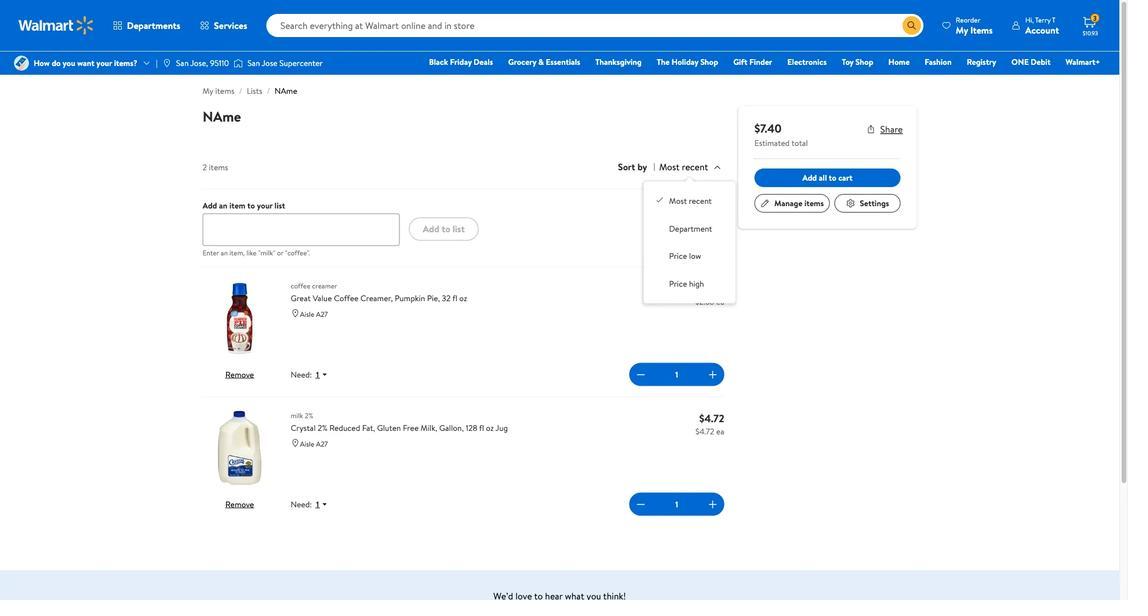 Task type: locate. For each thing, give the bounding box(es) containing it.
Add an item to your list text field
[[203, 214, 400, 246]]

0 vertical spatial add
[[803, 172, 817, 183]]

1 vertical spatial items
[[209, 161, 228, 173]]

ea inside '$2.68 $2.68 ea'
[[716, 296, 724, 307]]

pumpkin
[[395, 293, 425, 304]]

0 vertical spatial need:
[[291, 369, 312, 380]]

0 horizontal spatial  image
[[162, 59, 172, 68]]

1 vertical spatial to
[[247, 200, 255, 211]]

1 vertical spatial need:
[[291, 499, 312, 510]]

0 vertical spatial price
[[669, 251, 687, 262]]

items inside button
[[805, 198, 824, 209]]

1 horizontal spatial to
[[442, 223, 450, 236]]

0 vertical spatial name
[[275, 85, 297, 97]]

1 horizontal spatial san
[[248, 57, 260, 69]]

add for add to list
[[423, 223, 440, 236]]

1 vertical spatial most
[[669, 196, 687, 207]]

sort by
[[618, 161, 647, 173]]

recent
[[682, 161, 708, 173], [689, 196, 712, 207]]

1 vertical spatial an
[[221, 248, 228, 258]]

1 price from the top
[[669, 251, 687, 262]]

home link
[[883, 56, 915, 68]]

1 vertical spatial 2%
[[318, 423, 328, 434]]

2% right crystal
[[318, 423, 328, 434]]

to
[[829, 172, 837, 183], [247, 200, 255, 211], [442, 223, 450, 236]]

ea for $2.68
[[716, 296, 724, 307]]

0 vertical spatial to
[[829, 172, 837, 183]]

0 vertical spatial an
[[219, 200, 227, 211]]

1 san from the left
[[176, 57, 189, 69]]

2 price from the top
[[669, 278, 687, 290]]

like
[[246, 248, 257, 258]]

add inside the add all to cart button
[[803, 172, 817, 183]]

home
[[889, 56, 910, 68]]

0 vertical spatial aisle
[[300, 309, 314, 319]]

creamer,
[[360, 293, 393, 304]]

recent up department
[[689, 196, 712, 207]]

price left low in the top of the page
[[669, 251, 687, 262]]

low
[[689, 251, 701, 262]]

aisle a27
[[300, 309, 328, 319], [300, 439, 328, 449]]

1 vertical spatial oz
[[486, 423, 494, 434]]

remove button
[[225, 369, 254, 380], [225, 499, 254, 510]]

the
[[657, 56, 670, 68]]

to inside the add all to cart button
[[829, 172, 837, 183]]

add
[[803, 172, 817, 183], [203, 200, 217, 211], [423, 223, 440, 236]]

2 aisle from the top
[[300, 439, 314, 449]]

milk 2% crystal 2% reduced fat, gluten free milk, gallon, 128 fl oz jug
[[291, 411, 508, 434]]

0 vertical spatial list
[[275, 200, 285, 211]]

aisle down crystal
[[300, 439, 314, 449]]

aisle down great
[[300, 309, 314, 319]]

most recent button
[[655, 159, 724, 175]]

1 horizontal spatial your
[[257, 200, 273, 211]]

walmart image
[[19, 16, 94, 35]]

your right want
[[96, 57, 112, 69]]

0 vertical spatial aisle a27
[[300, 309, 328, 319]]

san jose, 95110
[[176, 57, 229, 69]]

hi, terry t account
[[1026, 15, 1059, 36]]

1 vertical spatial a27
[[316, 439, 328, 449]]

gift
[[733, 56, 748, 68]]

great
[[291, 293, 311, 304]]

1 vertical spatial aisle
[[300, 439, 314, 449]]

$10.93
[[1083, 29, 1098, 37]]

items
[[215, 85, 235, 97], [209, 161, 228, 173], [805, 198, 824, 209]]

0 vertical spatial most
[[659, 161, 680, 173]]

grocery & essentials link
[[503, 56, 586, 68]]

increase quantity crystal 2% reduced fat, gluten free milk, gallon, 128 fl oz jug, current quantity 1 image
[[706, 498, 720, 512]]

0 horizontal spatial /
[[239, 85, 242, 97]]

1 horizontal spatial list
[[453, 223, 465, 236]]

0 horizontal spatial my
[[203, 85, 213, 97]]

electronics
[[788, 56, 827, 68]]

1
[[676, 369, 678, 380], [315, 370, 320, 379], [676, 499, 678, 510], [315, 500, 320, 509]]

1 a27 from the top
[[316, 309, 328, 319]]

1 vertical spatial fl
[[479, 423, 484, 434]]

0 vertical spatial most recent
[[659, 161, 708, 173]]

jug
[[496, 423, 508, 434]]

you
[[63, 57, 75, 69]]

need: for $2.68
[[291, 369, 312, 380]]

most inside change sort order element
[[669, 196, 687, 207]]

0 horizontal spatial name
[[203, 107, 241, 126]]

1 aisle a27 from the top
[[300, 309, 328, 319]]

recent right by
[[682, 161, 708, 173]]

0 vertical spatial oz
[[459, 293, 467, 304]]

1 remove from the top
[[225, 369, 254, 380]]

1 vertical spatial add
[[203, 200, 217, 211]]

1 vertical spatial list
[[453, 223, 465, 236]]

your for list
[[257, 200, 273, 211]]

0 horizontal spatial shop
[[700, 56, 718, 68]]

a27 for $2.68
[[316, 309, 328, 319]]

to inside add to list button
[[442, 223, 450, 236]]

my down the san jose, 95110
[[203, 85, 213, 97]]

2 ea from the top
[[716, 426, 724, 437]]

1 aisle from the top
[[300, 309, 314, 319]]

2 shop from the left
[[856, 56, 874, 68]]

shop right holiday
[[700, 56, 718, 68]]

2 a27 from the top
[[316, 439, 328, 449]]

items
[[971, 23, 993, 36]]

2%
[[305, 411, 313, 421], [318, 423, 328, 434]]

increase quantity great value coffee creamer, pumpkin pie, 32 fl oz, current quantity 1 image
[[706, 368, 720, 382]]

1 horizontal spatial 2%
[[318, 423, 328, 434]]

san left jose
[[248, 57, 260, 69]]

2 remove button from the top
[[225, 499, 254, 510]]

1 vertical spatial remove button
[[225, 499, 254, 510]]

2 1 button from the top
[[312, 499, 333, 510]]

1 horizontal spatial shop
[[856, 56, 874, 68]]

items right manage
[[805, 198, 824, 209]]

0 vertical spatial fl
[[452, 293, 457, 304]]

Search search field
[[267, 14, 924, 37]]

0 horizontal spatial your
[[96, 57, 112, 69]]

ea
[[716, 296, 724, 307], [716, 426, 724, 437]]

an
[[219, 200, 227, 211], [221, 248, 228, 258]]

deals
[[474, 56, 493, 68]]

1 vertical spatial 1 button
[[312, 499, 333, 510]]

1 need: from the top
[[291, 369, 312, 380]]

san left 'jose,' on the left of page
[[176, 57, 189, 69]]

gluten
[[377, 423, 401, 434]]

0 vertical spatial my
[[956, 23, 968, 36]]

departments
[[127, 19, 180, 32]]

0 vertical spatial remove button
[[225, 369, 254, 380]]

name down 'san jose supercenter'
[[275, 85, 297, 97]]

jose,
[[190, 57, 208, 69]]

0 vertical spatial ea
[[716, 296, 724, 307]]

/
[[239, 85, 242, 97], [267, 85, 270, 97]]

1 horizontal spatial add
[[423, 223, 440, 236]]

how do you want your items?
[[34, 57, 137, 69]]

items right 2
[[209, 161, 228, 173]]

most recent right by
[[659, 161, 708, 173]]

aisle for $4.72
[[300, 439, 314, 449]]

reorder
[[956, 15, 981, 25]]

high
[[689, 278, 704, 290]]

1 horizontal spatial fl
[[479, 423, 484, 434]]

add for add all to cart
[[803, 172, 817, 183]]

remove for $4.72
[[225, 499, 254, 510]]

most
[[659, 161, 680, 173], [669, 196, 687, 207]]

2 vertical spatial add
[[423, 223, 440, 236]]

 image right 95110
[[234, 57, 243, 69]]

0 horizontal spatial fl
[[452, 293, 457, 304]]

2 vertical spatial items
[[805, 198, 824, 209]]

need:
[[291, 369, 312, 380], [291, 499, 312, 510]]

0 vertical spatial 1 button
[[312, 369, 333, 380]]

settings button
[[835, 194, 901, 213]]

one debit
[[1012, 56, 1051, 68]]

oz left jug
[[486, 423, 494, 434]]

your
[[96, 57, 112, 69], [257, 200, 273, 211]]

0 horizontal spatial add
[[203, 200, 217, 211]]

decrease quantity crystal 2% reduced fat, gluten free milk, gallon, 128 fl oz jug, current quantity 1 image
[[634, 498, 648, 512]]

grocery
[[508, 56, 537, 68]]

0 vertical spatial remove
[[225, 369, 254, 380]]

0 vertical spatial recent
[[682, 161, 708, 173]]

1 button
[[312, 369, 333, 380], [312, 499, 333, 510]]

1 vertical spatial recent
[[689, 196, 712, 207]]

my left items on the top of the page
[[956, 23, 968, 36]]

1 vertical spatial remove
[[225, 499, 254, 510]]

shop right toy
[[856, 56, 874, 68]]

0 vertical spatial items
[[215, 85, 235, 97]]

most right by
[[659, 161, 680, 173]]

aisle a27 down value on the left of the page
[[300, 309, 328, 319]]

1 horizontal spatial /
[[267, 85, 270, 97]]

add inside add to list button
[[423, 223, 440, 236]]

a27
[[316, 309, 328, 319], [316, 439, 328, 449]]

1 ea from the top
[[716, 296, 724, 307]]

a27 for $4.72
[[316, 439, 328, 449]]

jose
[[262, 57, 278, 69]]

remove button for $2.68
[[225, 369, 254, 380]]

1 remove button from the top
[[225, 369, 254, 380]]

aisle for $2.68
[[300, 309, 314, 319]]

total
[[792, 137, 808, 149]]

Walmart Site-Wide search field
[[267, 14, 924, 37]]

0 horizontal spatial 2%
[[305, 411, 313, 421]]

1 vertical spatial price
[[669, 278, 687, 290]]

1 / from the left
[[239, 85, 242, 97]]

1 horizontal spatial oz
[[486, 423, 494, 434]]

0 vertical spatial a27
[[316, 309, 328, 319]]

account
[[1026, 23, 1059, 36]]

an left item
[[219, 200, 227, 211]]

1 vertical spatial most recent
[[669, 196, 712, 207]]

oz
[[459, 293, 467, 304], [486, 423, 494, 434]]

1 vertical spatial aisle a27
[[300, 439, 328, 449]]

change sort order element
[[653, 191, 726, 294]]

crystal 2% reduced fat, gluten free milk, gallon, 128 fl oz jug link
[[291, 422, 681, 435]]

add to list
[[423, 223, 465, 236]]

&
[[538, 56, 544, 68]]

0 horizontal spatial oz
[[459, 293, 467, 304]]

most recent up department
[[669, 196, 712, 207]]

fl inside milk 2% crystal 2% reduced fat, gluten free milk, gallon, 128 fl oz jug
[[479, 423, 484, 434]]

2 remove from the top
[[225, 499, 254, 510]]

"milk"
[[258, 248, 275, 258]]

2 vertical spatial to
[[442, 223, 450, 236]]

by
[[638, 161, 647, 173]]

1 1 button from the top
[[312, 369, 333, 380]]

oz right 32
[[459, 293, 467, 304]]

 image
[[14, 56, 29, 71]]

2% right milk
[[305, 411, 313, 421]]

2 san from the left
[[248, 57, 260, 69]]

1 vertical spatial ea
[[716, 426, 724, 437]]

0 horizontal spatial san
[[176, 57, 189, 69]]

price left high
[[669, 278, 687, 290]]

2 aisle a27 from the top
[[300, 439, 328, 449]]

aisle a27 down crystal
[[300, 439, 328, 449]]

None radio
[[655, 196, 665, 205]]

1 horizontal spatial my
[[956, 23, 968, 36]]

fl right 128
[[479, 423, 484, 434]]

0 vertical spatial your
[[96, 57, 112, 69]]

most recent inside most recent 'dropdown button'
[[659, 161, 708, 173]]

$2.68
[[700, 281, 724, 296], [696, 296, 714, 307]]

2 horizontal spatial add
[[803, 172, 817, 183]]

add to list button
[[409, 218, 479, 241]]

share
[[881, 123, 903, 136]]

name
[[275, 85, 297, 97], [203, 107, 241, 126]]

shop
[[700, 56, 718, 68], [856, 56, 874, 68]]

1 horizontal spatial name
[[275, 85, 297, 97]]

items down 95110
[[215, 85, 235, 97]]

1 vertical spatial your
[[257, 200, 273, 211]]

reduced
[[329, 423, 360, 434]]

1 shop from the left
[[700, 56, 718, 68]]

1 horizontal spatial  image
[[234, 57, 243, 69]]

free
[[403, 423, 419, 434]]

pie,
[[427, 293, 440, 304]]

your right item
[[257, 200, 273, 211]]

1 vertical spatial my
[[203, 85, 213, 97]]

 image right |
[[162, 59, 172, 68]]

aisle a27 for $4.72
[[300, 439, 328, 449]]

the holiday shop link
[[652, 56, 724, 68]]

2 need: from the top
[[291, 499, 312, 510]]

price low
[[669, 251, 701, 262]]

milk
[[291, 411, 303, 421]]

0 horizontal spatial list
[[275, 200, 285, 211]]

 image
[[234, 57, 243, 69], [162, 59, 172, 68]]

the holiday shop
[[657, 56, 718, 68]]

search icon image
[[907, 21, 917, 30]]

an left item,
[[221, 248, 228, 258]]

thanksgiving link
[[590, 56, 647, 68]]

$7.40
[[755, 120, 782, 136]]

fl right 32
[[452, 293, 457, 304]]

name down my items link
[[203, 107, 241, 126]]

2 horizontal spatial to
[[829, 172, 837, 183]]

most up department
[[669, 196, 687, 207]]

ea inside $4.72 $4.72 ea
[[716, 426, 724, 437]]

/ left lists
[[239, 85, 242, 97]]

/ right lists
[[267, 85, 270, 97]]



Task type: describe. For each thing, give the bounding box(es) containing it.
enter
[[203, 248, 219, 258]]

fashion link
[[920, 56, 957, 68]]

gift finder link
[[728, 56, 778, 68]]

2
[[203, 161, 207, 173]]

name link
[[275, 85, 297, 97]]

add all to cart
[[803, 172, 853, 183]]

toy shop
[[842, 56, 874, 68]]

departments button
[[103, 12, 190, 39]]

registry link
[[962, 56, 1002, 68]]

an for add
[[219, 200, 227, 211]]

0 vertical spatial 2%
[[305, 411, 313, 421]]

crystal
[[291, 423, 316, 434]]

services
[[214, 19, 247, 32]]

most recent inside change sort order element
[[669, 196, 712, 207]]

add all to cart button
[[755, 169, 901, 187]]

friday
[[450, 56, 472, 68]]

registry
[[967, 56, 997, 68]]

add for add an item to your list
[[203, 200, 217, 211]]

95110
[[210, 57, 229, 69]]

my items / lists / name
[[203, 85, 297, 97]]

milk,
[[421, 423, 437, 434]]

black friday deals
[[429, 56, 493, 68]]

coffee
[[334, 293, 359, 304]]

oz inside the coffee creamer great value coffee creamer, pumpkin pie, 32 fl oz
[[459, 293, 467, 304]]

shop inside the holiday shop 'link'
[[700, 56, 718, 68]]

holiday
[[672, 56, 699, 68]]

gallon,
[[439, 423, 464, 434]]

estimated
[[755, 137, 790, 149]]

manage items button
[[755, 194, 830, 213]]

essentials
[[546, 56, 580, 68]]

items for my
[[215, 85, 235, 97]]

3
[[1093, 13, 1097, 23]]

shop inside 'toy shop' link
[[856, 56, 874, 68]]

remove for $2.68
[[225, 369, 254, 380]]

debit
[[1031, 56, 1051, 68]]

great value coffee creamer, pumpkin pie, 32 fl oz link
[[291, 292, 681, 305]]

services button
[[190, 12, 257, 39]]

 image for san jose, 95110
[[162, 59, 172, 68]]

share button
[[867, 123, 903, 136]]

2 / from the left
[[267, 85, 270, 97]]

black
[[429, 56, 448, 68]]

 image for san jose supercenter
[[234, 57, 243, 69]]

1 vertical spatial name
[[203, 107, 241, 126]]

1 button for $4.72
[[312, 499, 333, 510]]

32
[[442, 293, 451, 304]]

your for items?
[[96, 57, 112, 69]]

electronics link
[[782, 56, 832, 68]]

how
[[34, 57, 50, 69]]

fat,
[[362, 423, 375, 434]]

list inside button
[[453, 223, 465, 236]]

fl inside the coffee creamer great value coffee creamer, pumpkin pie, 32 fl oz
[[452, 293, 457, 304]]

one
[[1012, 56, 1029, 68]]

or
[[277, 248, 283, 258]]

coffee creamer great value coffee creamer, pumpkin pie, 32 fl oz
[[291, 281, 467, 304]]

one debit link
[[1006, 56, 1056, 68]]

decrease quantity great value coffee creamer, pumpkin pie, 32 fl oz, current quantity 1 image
[[634, 368, 648, 382]]

none radio inside change sort order element
[[655, 196, 665, 205]]

manage items
[[775, 198, 824, 209]]

an for enter
[[221, 248, 228, 258]]

fashion
[[925, 56, 952, 68]]

items for 2
[[209, 161, 228, 173]]

t
[[1052, 15, 1056, 25]]

coffee
[[291, 281, 310, 291]]

2 items
[[203, 161, 228, 173]]

settings
[[860, 198, 889, 209]]

remove button for $4.72
[[225, 499, 254, 510]]

price high
[[669, 278, 704, 290]]

cart
[[839, 172, 853, 183]]

manage
[[775, 198, 803, 209]]

items for manage
[[805, 198, 824, 209]]

my items link
[[203, 85, 235, 97]]

toy shop link
[[837, 56, 879, 68]]

my inside reorder my items
[[956, 23, 968, 36]]

finder
[[750, 56, 772, 68]]

supercenter
[[279, 57, 323, 69]]

most inside most recent 'dropdown button'
[[659, 161, 680, 173]]

lists
[[247, 85, 262, 97]]

grocery & essentials
[[508, 56, 580, 68]]

hi,
[[1026, 15, 1034, 25]]

all
[[819, 172, 827, 183]]

lists link
[[247, 85, 262, 97]]

gift finder
[[733, 56, 772, 68]]

0 horizontal spatial to
[[247, 200, 255, 211]]

do
[[52, 57, 61, 69]]

ea for $4.72
[[716, 426, 724, 437]]

sort
[[618, 161, 635, 173]]

san for san jose supercenter
[[248, 57, 260, 69]]

128
[[466, 423, 477, 434]]

enter an item, like "milk" or "coffee".
[[203, 248, 310, 258]]

$7.40 estimated total
[[755, 120, 808, 149]]

items?
[[114, 57, 137, 69]]

price for price high
[[669, 278, 687, 290]]

$2.68 down low in the top of the page
[[700, 281, 724, 296]]

black friday deals link
[[424, 56, 498, 68]]

$2.68 down high
[[696, 296, 714, 307]]

terry
[[1035, 15, 1051, 25]]

price for price low
[[669, 251, 687, 262]]

$4.72 $4.72 ea
[[696, 411, 724, 437]]

walmart+ link
[[1061, 56, 1106, 68]]

oz inside milk 2% crystal 2% reduced fat, gluten free milk, gallon, 128 fl oz jug
[[486, 423, 494, 434]]

aisle a27 for $2.68
[[300, 309, 328, 319]]

creamer
[[312, 281, 337, 291]]

"coffee".
[[285, 248, 310, 258]]

recent inside most recent 'dropdown button'
[[682, 161, 708, 173]]

add an item to your list
[[203, 200, 285, 211]]

1 button for $2.68
[[312, 369, 333, 380]]

$2.68 $2.68 ea
[[696, 281, 724, 307]]

recent inside change sort order element
[[689, 196, 712, 207]]

need: for $4.72
[[291, 499, 312, 510]]

san for san jose, 95110
[[176, 57, 189, 69]]



Task type: vqa. For each thing, say whether or not it's contained in the screenshot.
Walmart+ link
yes



